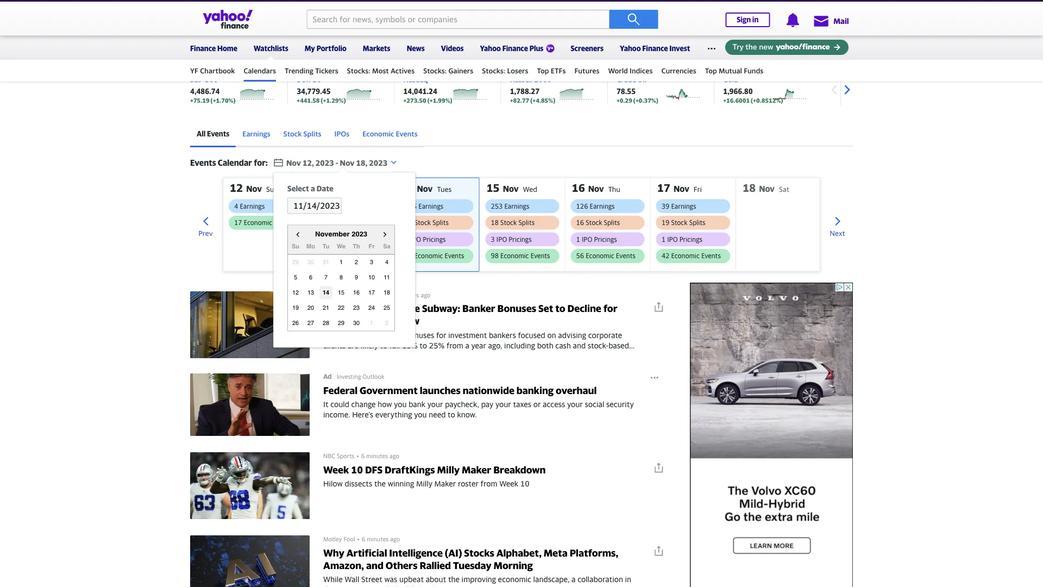 Task type: vqa. For each thing, say whether or not it's contained in the screenshot.


Task type: describe. For each thing, give the bounding box(es) containing it.
wall street takes the subway: banker bonuses set to decline for second year in a row
[[324, 303, 618, 327]]

nov for 14
[[417, 184, 433, 194]]

ipo for 17
[[668, 235, 678, 243]]

rallied
[[420, 559, 451, 571]]

stocks: gainers
[[424, 66, 474, 75]]

winning
[[388, 479, 414, 488]]

+75.19
[[190, 97, 210, 104]]

• for 10
[[357, 453, 359, 460]]

0 vertical spatial you
[[394, 400, 407, 409]]

nov for 13
[[332, 184, 348, 194]]

the inside the wall street takes the subway: banker bonuses set to decline for second year in a row
[[405, 303, 420, 314]]

1 horizontal spatial 2023
[[352, 230, 368, 238]]

24 button
[[365, 302, 378, 315]]

398 earnings
[[320, 202, 358, 210]]

126 earnings
[[577, 202, 615, 210]]

1 ipo from the left
[[411, 235, 421, 243]]

maker for breakdown
[[462, 464, 492, 475]]

week inside 'link'
[[324, 464, 349, 475]]

economic inside tab list
[[363, 129, 394, 138]]

sign in link
[[726, 13, 771, 27]]

earnings up the for:
[[243, 129, 271, 138]]

(+1.99%)
[[428, 97, 453, 104]]

additional
[[401, 585, 435, 587]]

5 button
[[289, 271, 302, 284]]

3 for 3 ipo pricings
[[491, 235, 495, 243]]

1 vertical spatial 30
[[308, 259, 314, 266]]

it could change how you bank your paycheck, pay your taxes or access your social security income. here's everything you need to know.
[[324, 400, 634, 419]]

-
[[336, 158, 339, 167]]

why
[[324, 547, 345, 559]]

1 vertical spatial advertisement region
[[691, 283, 854, 587]]

banker
[[463, 303, 496, 314]]

4 button
[[381, 256, 394, 269]]

42
[[662, 252, 670, 260]]

th
[[353, 243, 360, 250]]

25
[[384, 305, 390, 311]]

crude oil 78.55 +0.29 (+0.37%)
[[617, 75, 659, 104]]

17 nov fri
[[658, 181, 702, 194]]

sat
[[780, 185, 790, 194]]

events for 98 economic events
[[531, 252, 551, 260]]

1 up 56
[[577, 235, 581, 243]]

4 for 4
[[385, 259, 389, 266]]

splits for 13
[[348, 219, 364, 226]]

stocks
[[465, 547, 495, 559]]

economic for 98 economic events
[[501, 252, 529, 260]]

income.
[[324, 410, 350, 419]]

6 inside the 6 button
[[309, 274, 313, 281]]

watchlists
[[254, 44, 289, 52]]

premium yahoo finance logo image
[[547, 44, 555, 52]]

nationwide
[[463, 384, 515, 396]]

taxes
[[513, 400, 532, 409]]

all events
[[197, 129, 230, 138]]

11 for 11
[[384, 274, 390, 281]]

30 inside button
[[353, 320, 360, 327]]

events for 17 economic events
[[274, 219, 294, 226]]

(+0.37%)
[[634, 97, 659, 104]]

federal government launches nationwide banking overhaul
[[324, 384, 597, 396]]

21
[[323, 305, 330, 311]]

ago for intelligence
[[390, 536, 400, 543]]

stocks: most actives
[[347, 66, 415, 75]]

events for 56 economic events
[[616, 252, 636, 260]]

27 button
[[305, 317, 318, 330]]

yahoo for yahoo finance plus
[[480, 44, 501, 52]]

maker for roster
[[435, 479, 456, 488]]

splits for 15
[[519, 219, 535, 226]]

social media share article menu image for why artificial intelligence (ai) stocks alphabet, meta platforms, amazon, and others rallied tuesday morning
[[654, 545, 664, 556]]

stocks: for stocks: losers
[[482, 66, 506, 75]]

yahoo finance plus
[[480, 44, 544, 52]]

events for 42 economic events
[[702, 252, 721, 260]]

2 horizontal spatial 2023
[[369, 158, 388, 167]]

dow 30 34,779.45 +441.58 (+1.29%)
[[297, 75, 346, 104]]

earnings for 14
[[419, 202, 444, 210]]

1 vertical spatial you
[[414, 410, 427, 419]]

tab list containing all events
[[190, 122, 854, 147]]

earnings for 17
[[672, 202, 697, 210]]

minutes right 53
[[831, 63, 854, 70]]

mail
[[834, 17, 850, 26]]

could
[[331, 400, 350, 409]]

a inside the wall street takes the subway: banker bonuses set to decline for second year in a row
[[392, 315, 398, 327]]

11 stock splits
[[320, 219, 364, 226]]

russell
[[510, 75, 533, 84]]

yahoo finance invest link
[[620, 37, 691, 58]]

outlook
[[363, 373, 385, 380]]

about
[[426, 575, 447, 584]]

nov right -
[[340, 158, 355, 167]]

top for top etfs
[[537, 66, 549, 75]]

here's
[[352, 410, 374, 419]]

trending tickers link
[[285, 61, 339, 80]]

platforms,
[[570, 547, 619, 559]]

nov for 12
[[246, 184, 262, 194]]

1 ipo pricings for 16
[[577, 235, 618, 243]]

splits for 16
[[604, 219, 621, 226]]

2 inside button
[[355, 259, 358, 266]]

earnings for 15
[[505, 202, 530, 210]]

to inside it could change how you bank your paycheck, pay your taxes or access your social security income. here's everything you need to know.
[[448, 410, 456, 419]]

1 down 24 button
[[370, 320, 374, 327]]

+82.78
[[510, 97, 530, 104]]

nbc
[[324, 453, 336, 460]]

sun
[[266, 185, 278, 194]]

stock for 13
[[329, 219, 346, 226]]

economic
[[498, 575, 532, 584]]

economic for 42 economic events
[[672, 252, 700, 260]]

78.55
[[617, 87, 636, 96]]

milly for winning
[[416, 479, 433, 488]]

ago for dfs
[[390, 453, 400, 460]]

15 for 15 nov wed
[[487, 181, 500, 194]]

stocks: for stocks: most actives
[[347, 66, 371, 75]]

for:
[[254, 158, 268, 167]]

street for journal
[[348, 292, 365, 299]]

10 button
[[365, 271, 378, 284]]

25 button
[[381, 302, 394, 315]]

economic for 34 economic events
[[329, 235, 358, 243]]

19 for 19
[[292, 305, 299, 311]]

events inside all events link
[[207, 129, 230, 138]]

0 horizontal spatial a
[[311, 184, 315, 193]]

11 button
[[381, 271, 394, 284]]

in inside the wall street takes the subway: banker bonuses set to decline for second year in a row
[[382, 315, 390, 327]]

nasdaq
[[404, 75, 428, 84]]

home
[[218, 44, 238, 52]]

economic for 17 economic events
[[244, 219, 272, 226]]

search image
[[628, 13, 641, 26]]

stock for 15
[[501, 219, 517, 226]]

28
[[323, 320, 330, 327]]

ipos link
[[328, 122, 356, 147]]

events for 87 economic events
[[445, 252, 465, 260]]

34 economic events
[[320, 235, 379, 243]]

0 vertical spatial advertisement region
[[258, 0, 786, 52]]

motley fool • 6 minutes ago
[[324, 536, 400, 543]]

earnings for 13
[[333, 202, 358, 210]]

earnings for 12
[[240, 202, 265, 210]]

17 economic events
[[234, 219, 294, 226]]

top for top mutual funds
[[706, 66, 718, 75]]

1 up 42 at right
[[662, 235, 666, 243]]

watchlists link
[[254, 37, 289, 60]]

ipo pricings
[[411, 235, 446, 243]]

the down while in the bottom of the page
[[324, 585, 335, 587]]

indices
[[630, 66, 653, 75]]

economic for 87 economic events
[[415, 252, 443, 260]]

3 ipo pricings
[[491, 235, 532, 243]]

economic events
[[363, 129, 418, 138]]

21 button
[[320, 302, 333, 315]]

5 inside button
[[294, 274, 297, 281]]

futures
[[575, 66, 600, 75]]

the wall street journal • 5 minutes ago
[[324, 292, 431, 299]]

splits up 12,
[[304, 129, 322, 138]]

bonuses
[[498, 303, 537, 314]]

splits for 14
[[433, 219, 449, 226]]

milly for draftkings
[[437, 464, 460, 475]]

1 your from the left
[[428, 400, 443, 409]]

nov for 15
[[503, 184, 519, 194]]

russell 2000 link
[[510, 75, 552, 84]]

1 finance from the left
[[190, 44, 216, 52]]

27 for 27
[[308, 320, 314, 327]]

87
[[405, 252, 413, 260]]

most
[[372, 66, 389, 75]]

0 vertical spatial ago
[[421, 292, 431, 299]]

12 for 12 nov sun
[[230, 181, 243, 194]]

to inside the wall street takes the subway: banker bonuses set to decline for second year in a row
[[556, 303, 566, 314]]

world
[[609, 66, 628, 75]]

12 for 12
[[292, 289, 299, 296]]

nov for 16
[[589, 184, 604, 194]]

14 for 14 nov tues
[[401, 181, 414, 194]]

alphabet,
[[497, 547, 542, 559]]

next image
[[840, 82, 856, 98]]

wall for the
[[335, 292, 347, 299]]

street inside the wall street takes the subway: banker bonuses set to decline for second year in a row
[[346, 303, 374, 314]]

stocks: losers
[[482, 66, 529, 75]]

minutes up the artificial
[[367, 536, 389, 543]]

sports
[[337, 453, 355, 460]]

gold 1,966.80 +16.6001 (+0.8512%)
[[724, 75, 784, 104]]

18 for 18 stock splits
[[491, 219, 499, 226]]

6 for week
[[361, 453, 365, 460]]

12,
[[303, 158, 314, 167]]

russell 2000 1,788.28 +82.78 (+4.85%)
[[510, 75, 556, 104]]

minutes right "18" button
[[398, 292, 420, 299]]



Task type: locate. For each thing, give the bounding box(es) containing it.
yahoo for yahoo finance invest
[[620, 44, 641, 52]]

4 right 3 button
[[385, 259, 389, 266]]

1 horizontal spatial 18
[[491, 219, 499, 226]]

breakdown
[[494, 464, 546, 475]]

nov left 12,
[[287, 158, 301, 167]]

0 horizontal spatial top
[[537, 66, 549, 75]]

18 inside button
[[384, 289, 390, 296]]

yahoo
[[480, 44, 501, 52], [620, 44, 641, 52]]

pricings up the 87 economic events
[[423, 235, 446, 243]]

0 vertical spatial 11
[[320, 219, 328, 226]]

2 horizontal spatial a
[[572, 575, 576, 584]]

14 nov tues
[[401, 181, 452, 194]]

1 inside button
[[340, 259, 343, 266]]

my portfolio
[[305, 44, 347, 52]]

open ad feedback image
[[648, 377, 659, 388]]

street up 30 button
[[346, 303, 374, 314]]

0 horizontal spatial stocks:
[[347, 66, 371, 75]]

0 horizontal spatial to
[[448, 410, 456, 419]]

notifications image
[[786, 13, 800, 27]]

pricings for 16
[[595, 235, 618, 243]]

0 horizontal spatial finance
[[190, 44, 216, 52]]

1 vertical spatial 27
[[308, 320, 314, 327]]

1 horizontal spatial 3
[[491, 235, 495, 243]]

5 left the 6 button
[[294, 274, 297, 281]]

1 yahoo from the left
[[480, 44, 501, 52]]

2 vertical spatial 17
[[369, 289, 375, 296]]

launches
[[420, 384, 461, 396]]

30 inside dow 30 34,779.45 +441.58 (+1.29%)
[[313, 75, 322, 84]]

stock up november 2023
[[329, 219, 346, 226]]

17 down 4 earnings
[[234, 219, 242, 226]]

945 earnings
[[405, 202, 444, 210]]

earnings up 11 stock splits
[[333, 202, 358, 210]]

try the new yahoo finance image
[[726, 40, 849, 55]]

1 up 8 at the left of the page
[[340, 259, 343, 266]]

53
[[822, 63, 829, 70]]

0 horizontal spatial 27
[[308, 320, 314, 327]]

2 your from the left
[[496, 400, 512, 409]]

1 horizontal spatial top
[[706, 66, 718, 75]]

yahoo up world indices at the right of the page
[[620, 44, 641, 52]]

3 your from the left
[[568, 400, 583, 409]]

bank
[[409, 400, 426, 409]]

ipo for 15
[[497, 235, 507, 243]]

ago up "draftkings"
[[390, 453, 400, 460]]

calendars link
[[244, 61, 276, 80]]

a left date
[[311, 184, 315, 193]]

minutes
[[831, 63, 854, 70], [398, 292, 420, 299], [367, 453, 388, 460], [367, 536, 389, 543]]

previous image
[[826, 82, 843, 98]]

4 down 12 nov sun
[[234, 202, 238, 210]]

2 horizontal spatial 17
[[658, 181, 671, 194]]

your down overhaul
[[568, 400, 583, 409]]

pricings up 42 economic events
[[680, 235, 703, 243]]

27 for 27 stock splits
[[405, 219, 413, 226]]

minutes up dfs
[[367, 453, 388, 460]]

3 pricings from the left
[[595, 235, 618, 243]]

1 ipo pricings down 19 stock splits
[[662, 235, 703, 243]]

stocks: up the nasdaq 14,041.80 +274.06 (+1.99%)
[[424, 66, 447, 75]]

intelligence
[[389, 547, 443, 559]]

1 vertical spatial •
[[357, 453, 359, 460]]

earnings up 18 stock splits
[[505, 202, 530, 210]]

navigation containing finance home
[[0, 34, 1044, 82]]

economic for 56 economic events
[[586, 252, 615, 260]]

funds
[[744, 66, 764, 75]]

ad link
[[324, 372, 332, 381]]

ipo up 98
[[497, 235, 507, 243]]

events calendar for:
[[190, 158, 268, 167]]

30 down trending tickers
[[313, 75, 322, 84]]

splits for 17
[[690, 219, 706, 226]]

0 horizontal spatial 29
[[292, 259, 299, 266]]

19 for 19 stock splits
[[662, 219, 670, 226]]

pricings for 15
[[509, 235, 532, 243]]

u.s.
[[744, 63, 754, 70]]

Search for news, symbols or companies text field
[[307, 10, 610, 29]]

4,486.74
[[190, 87, 220, 96]]

1 vertical spatial a
[[392, 315, 398, 327]]

stock down 126 earnings
[[586, 219, 603, 226]]

2 vertical spatial 18
[[384, 289, 390, 296]]

1 vertical spatial 19
[[292, 305, 299, 311]]

18 stock splits
[[491, 219, 535, 226]]

ai
[[337, 585, 344, 587]]

10 down 'breakdown'
[[521, 479, 530, 488]]

0 vertical spatial 5
[[294, 274, 297, 281]]

0 vertical spatial social media share article menu image
[[654, 301, 664, 312]]

nov up 4 earnings
[[246, 184, 262, 194]]

17 for 17 economic events
[[234, 219, 242, 226]]

mm/dd/yyyy text field
[[288, 198, 342, 214]]

nov left fri at the right top
[[674, 184, 690, 194]]

3 stocks: from the left
[[482, 66, 506, 75]]

futures link
[[575, 61, 600, 80]]

stocks: left losers
[[482, 66, 506, 75]]

crude oil link
[[617, 75, 647, 84]]

2 vertical spatial street
[[362, 575, 383, 584]]

meta
[[544, 547, 568, 559]]

ipo for 16
[[582, 235, 593, 243]]

• up 25 in the bottom left of the page
[[388, 292, 390, 299]]

0 horizontal spatial 2023
[[316, 158, 334, 167]]

1 vertical spatial milly
[[416, 479, 433, 488]]

4 ipo from the left
[[668, 235, 678, 243]]

social media share article menu image
[[654, 301, 664, 312], [654, 462, 664, 473], [654, 545, 664, 556]]

the down dfs
[[375, 479, 386, 488]]

4 pricings from the left
[[680, 235, 703, 243]]

2 pricings from the left
[[509, 235, 532, 243]]

18 left sat
[[743, 181, 756, 194]]

2 horizontal spatial your
[[568, 400, 583, 409]]

18 for 18
[[384, 289, 390, 296]]

1 vertical spatial street
[[346, 303, 374, 314]]

0 horizontal spatial 1 ipo pricings
[[577, 235, 618, 243]]

events for 34 economic events
[[360, 235, 379, 243]]

98 economic events
[[491, 252, 551, 260]]

4 earnings
[[234, 202, 265, 210]]

15 right the the
[[338, 289, 345, 296]]

1 horizontal spatial 1 ipo pricings
[[662, 235, 703, 243]]

week
[[324, 464, 349, 475], [500, 479, 519, 488]]

14 inside button
[[323, 289, 330, 296]]

events right all
[[207, 129, 230, 138]]

12 down 5 button
[[292, 289, 299, 296]]

s&p
[[190, 75, 203, 84]]

maker inside 'link'
[[462, 464, 492, 475]]

15 inside button
[[338, 289, 345, 296]]

0 vertical spatial to
[[556, 303, 566, 314]]

1 pricings from the left
[[423, 235, 446, 243]]

nov inside '16 nov thu'
[[589, 184, 604, 194]]

18 down 253
[[491, 219, 499, 226]]

0 horizontal spatial 17
[[234, 219, 242, 226]]

wall inside while wall street was upbeat about the improving economic landscape, a collaboration in the ai space provided additional momentum.
[[345, 575, 360, 584]]

0 horizontal spatial 15
[[338, 289, 345, 296]]

13 inside button
[[308, 289, 314, 296]]

14 up 945 at the top
[[401, 181, 414, 194]]

0 horizontal spatial 14
[[323, 289, 330, 296]]

nov up 253 earnings
[[503, 184, 519, 194]]

3 ipo from the left
[[582, 235, 593, 243]]

pricings for 17
[[680, 235, 703, 243]]

2 down takes
[[385, 320, 389, 327]]

nasdaq link
[[404, 75, 428, 84]]

15 for 15
[[338, 289, 345, 296]]

5 up takes
[[393, 292, 396, 299]]

2 ipo from the left
[[497, 235, 507, 243]]

3 finance from the left
[[643, 44, 669, 52]]

1 horizontal spatial 4
[[385, 259, 389, 266]]

1 horizontal spatial you
[[414, 410, 427, 419]]

splits
[[304, 129, 322, 138], [348, 219, 364, 226], [433, 219, 449, 226], [519, 219, 535, 226], [604, 219, 621, 226], [690, 219, 706, 226]]

18 nov sat
[[743, 181, 790, 194]]

10 down 3 button
[[369, 274, 375, 281]]

0 vertical spatial •
[[388, 292, 390, 299]]

126
[[577, 202, 589, 210]]

2 stocks: from the left
[[424, 66, 447, 75]]

finance for yahoo finance plus
[[503, 44, 528, 52]]

1 horizontal spatial your
[[496, 400, 512, 409]]

17 up 39 on the top of page
[[658, 181, 671, 194]]

ago up subway:
[[421, 292, 431, 299]]

12 inside 12 button
[[292, 289, 299, 296]]

your right pay in the left of the page
[[496, 400, 512, 409]]

87 economic events
[[405, 252, 465, 260]]

you
[[394, 400, 407, 409], [414, 410, 427, 419]]

stock inside stock splits link
[[284, 129, 302, 138]]

you up everything
[[394, 400, 407, 409]]

0 vertical spatial a
[[311, 184, 315, 193]]

2 yahoo from the left
[[620, 44, 641, 52]]

earnings for 16
[[590, 202, 615, 210]]

19 inside button
[[292, 305, 299, 311]]

pricings inside ipo pricings link
[[423, 235, 446, 243]]

nov inside "13 nov"
[[332, 184, 348, 194]]

tab list
[[190, 122, 854, 147]]

29 inside button
[[338, 320, 345, 327]]

1 vertical spatial 2
[[385, 320, 389, 327]]

in inside while wall street was upbeat about the improving economic landscape, a collaboration in the ai space provided additional momentum.
[[626, 575, 632, 584]]

13 for 13 nov
[[315, 181, 329, 194]]

milly down 'week 10 dfs draftkings milly maker breakdown'
[[416, 479, 433, 488]]

november
[[315, 230, 350, 238]]

social media share article menu image for wall street takes the subway: banker bonuses set to decline for second year in a row
[[654, 301, 664, 312]]

0 vertical spatial street
[[348, 292, 365, 299]]

1 vertical spatial 18
[[491, 219, 499, 226]]

0 vertical spatial 30
[[313, 75, 322, 84]]

stock for 16
[[586, 219, 603, 226]]

16
[[572, 181, 585, 194], [577, 219, 585, 226], [353, 289, 360, 296]]

0 vertical spatial week
[[324, 464, 349, 475]]

0 horizontal spatial yahoo
[[480, 44, 501, 52]]

or
[[534, 400, 541, 409]]

nov 12, 2023 - nov 18, 2023
[[287, 158, 388, 167]]

0 vertical spatial 3
[[491, 235, 495, 243]]

wall up the second
[[324, 303, 344, 314]]

decline
[[568, 303, 602, 314]]

14 down 7 button
[[323, 289, 330, 296]]

1 left hour at the top right of the page
[[802, 63, 806, 70]]

yahoo up stocks: losers
[[480, 44, 501, 52]]

yf
[[190, 66, 198, 75]]

27 down 945 at the top
[[405, 219, 413, 226]]

milly inside 'link'
[[437, 464, 460, 475]]

11 inside button
[[384, 274, 390, 281]]

10 inside 'link'
[[351, 464, 363, 475]]

hour
[[807, 63, 821, 70]]

3 up 98
[[491, 235, 495, 243]]

overhaul
[[556, 384, 597, 396]]

2 horizontal spatial 18
[[743, 181, 756, 194]]

screeners
[[571, 44, 604, 52]]

dissects
[[345, 479, 373, 488]]

18 down '11' button
[[384, 289, 390, 296]]

16 for 16 stock splits
[[577, 219, 585, 226]]

17 down 10 'button'
[[369, 289, 375, 296]]

events down all
[[190, 158, 216, 167]]

2 vertical spatial wall
[[345, 575, 360, 584]]

1 horizontal spatial maker
[[462, 464, 492, 475]]

16 for 16
[[353, 289, 360, 296]]

0 horizontal spatial 10
[[351, 464, 363, 475]]

2 vertical spatial 16
[[353, 289, 360, 296]]

15 button
[[335, 286, 348, 299]]

0 horizontal spatial maker
[[435, 479, 456, 488]]

17 for 17 nov fri
[[658, 181, 671, 194]]

1 1 ipo pricings from the left
[[577, 235, 618, 243]]

• for artificial
[[358, 536, 360, 543]]

mail link
[[814, 11, 850, 30]]

second
[[324, 315, 357, 327]]

street inside while wall street was upbeat about the improving economic landscape, a collaboration in the ai space provided additional momentum.
[[362, 575, 383, 584]]

17 inside button
[[369, 289, 375, 296]]

0 horizontal spatial 12
[[230, 181, 243, 194]]

nov up 398 earnings
[[332, 184, 348, 194]]

pricings up 56 economic events
[[595, 235, 618, 243]]

finance for yahoo finance invest
[[643, 44, 669, 52]]

in right collaboration
[[626, 575, 632, 584]]

top mutual funds link
[[706, 61, 764, 80]]

1 vertical spatial wall
[[324, 303, 344, 314]]

(ai)
[[445, 547, 462, 559]]

week 10 dfs draftkings milly maker breakdown
[[324, 464, 546, 475]]

15
[[487, 181, 500, 194], [338, 289, 345, 296]]

3 right 2 button
[[370, 259, 374, 266]]

events left 42 at right
[[616, 252, 636, 260]]

0 horizontal spatial 18
[[384, 289, 390, 296]]

2 horizontal spatial stocks:
[[482, 66, 506, 75]]

nov for 18
[[760, 184, 775, 194]]

5
[[294, 274, 297, 281], [393, 292, 396, 299]]

0 horizontal spatial 2
[[355, 259, 358, 266]]

november 2023
[[315, 230, 368, 238]]

2 1 ipo pricings from the left
[[662, 235, 703, 243]]

wall inside the wall street takes the subway: banker bonuses set to decline for second year in a row
[[324, 303, 344, 314]]

2 horizontal spatial 10
[[521, 479, 530, 488]]

yahoo inside 'yahoo finance invest' link
[[620, 44, 641, 52]]

1 horizontal spatial 14
[[401, 181, 414, 194]]

0 vertical spatial 15
[[487, 181, 500, 194]]

1 horizontal spatial 27
[[405, 219, 413, 226]]

stock for 17
[[672, 219, 688, 226]]

1 vertical spatial 10
[[351, 464, 363, 475]]

the
[[324, 292, 333, 299]]

2 vertical spatial a
[[572, 575, 576, 584]]

1 horizontal spatial 29
[[338, 320, 345, 327]]

wall up space
[[345, 575, 360, 584]]

11 down 4 button
[[384, 274, 390, 281]]

6 up the artificial
[[362, 536, 366, 543]]

sign in
[[737, 15, 759, 24]]

events down +274.06
[[396, 129, 418, 138]]

0 horizontal spatial 19
[[292, 305, 299, 311]]

federal
[[324, 384, 358, 396]]

• right sports
[[357, 453, 359, 460]]

events
[[207, 129, 230, 138], [396, 129, 418, 138], [190, 158, 216, 167], [274, 219, 294, 226], [360, 235, 379, 243], [445, 252, 465, 260], [531, 252, 551, 260], [616, 252, 636, 260], [702, 252, 721, 260]]

finance left 'plus'
[[503, 44, 528, 52]]

1 horizontal spatial 15
[[487, 181, 500, 194]]

paycheck,
[[445, 400, 480, 409]]

top mutual funds
[[706, 66, 764, 75]]

actives
[[391, 66, 415, 75]]

1 vertical spatial 5
[[393, 292, 396, 299]]

2 top from the left
[[706, 66, 718, 75]]

nov inside 15 nov wed
[[503, 184, 519, 194]]

1 horizontal spatial 19
[[662, 219, 670, 226]]

19 down 39 on the top of page
[[662, 219, 670, 226]]

18 button
[[381, 286, 394, 299]]

0 vertical spatial 13
[[315, 181, 329, 194]]

milly up roster
[[437, 464, 460, 475]]

1 top from the left
[[537, 66, 549, 75]]

nov inside 18 nov sat
[[760, 184, 775, 194]]

0 horizontal spatial your
[[428, 400, 443, 409]]

6 right sports
[[361, 453, 365, 460]]

0 vertical spatial 10
[[369, 274, 375, 281]]

1 vertical spatial 4
[[385, 259, 389, 266]]

the up 'momentum.'
[[449, 575, 460, 584]]

13 for 13
[[308, 289, 314, 296]]

a inside while wall street was upbeat about the improving economic landscape, a collaboration in the ai space provided additional momentum.
[[572, 575, 576, 584]]

stock for 14
[[415, 219, 431, 226]]

1 ipo pricings for 17
[[662, 235, 703, 243]]

earnings down 12 nov sun
[[240, 202, 265, 210]]

14 for 14
[[323, 289, 330, 296]]

0 vertical spatial 29
[[292, 259, 299, 266]]

sa
[[384, 243, 391, 250]]

su
[[292, 243, 300, 250]]

17 button
[[365, 286, 378, 299]]

street for was
[[362, 575, 383, 584]]

18 for 18 nov sat
[[743, 181, 756, 194]]

1 social media share article menu image from the top
[[654, 301, 664, 312]]

11 for 11 stock splits
[[320, 219, 328, 226]]

2 social media share article menu image from the top
[[654, 462, 664, 473]]

0 horizontal spatial 13
[[308, 289, 314, 296]]

16 down 126
[[577, 219, 585, 226]]

0 vertical spatial 2
[[355, 259, 358, 266]]

2 up 9
[[355, 259, 358, 266]]

maker down 'week 10 dfs draftkings milly maker breakdown'
[[435, 479, 456, 488]]

ago up intelligence
[[390, 536, 400, 543]]

next
[[830, 229, 846, 238]]

17 for 17
[[369, 289, 375, 296]]

milly
[[437, 464, 460, 475], [416, 479, 433, 488]]

ipo up 56
[[582, 235, 593, 243]]

economic events link
[[356, 122, 424, 147]]

stocks: for stocks: gainers
[[424, 66, 447, 75]]

nov left sat
[[760, 184, 775, 194]]

3 inside button
[[370, 259, 374, 266]]

27 inside button
[[308, 320, 314, 327]]

fr
[[369, 243, 375, 250]]

finance left invest
[[643, 44, 669, 52]]

markets
[[756, 63, 779, 70]]

gold link
[[724, 75, 739, 84]]

0 vertical spatial wall
[[335, 292, 347, 299]]

stocks: left most
[[347, 66, 371, 75]]

earnings up 19 stock splits
[[672, 202, 697, 210]]

(+4.85%)
[[531, 97, 556, 104]]

2 vertical spatial •
[[358, 536, 360, 543]]

events inside "economic events" link
[[396, 129, 418, 138]]

navigation
[[0, 34, 1044, 82]]

30 down 23 button
[[353, 320, 360, 327]]

1 vertical spatial 16
[[577, 219, 585, 226]]

earnings link
[[236, 122, 277, 147]]

earnings up 16 stock splits
[[590, 202, 615, 210]]

nov inside 14 nov tues
[[417, 184, 433, 194]]

2 vertical spatial social media share article menu image
[[654, 545, 664, 556]]

253 earnings
[[491, 202, 530, 210]]

• right fool
[[358, 536, 360, 543]]

16 for 16 nov thu
[[572, 181, 585, 194]]

to right set
[[556, 303, 566, 314]]

2000
[[535, 75, 552, 84]]

1 vertical spatial maker
[[435, 479, 456, 488]]

change
[[352, 400, 376, 409]]

roster
[[458, 479, 479, 488]]

1 horizontal spatial week
[[500, 479, 519, 488]]

2 vertical spatial 30
[[353, 320, 360, 327]]

0 vertical spatial 27
[[405, 219, 413, 226]]

14
[[401, 181, 414, 194], [323, 289, 330, 296]]

3 for 3
[[370, 259, 374, 266]]

stock right the earnings link
[[284, 129, 302, 138]]

0 vertical spatial 14
[[401, 181, 414, 194]]

1 stocks: from the left
[[347, 66, 371, 75]]

1 horizontal spatial to
[[556, 303, 566, 314]]

2 finance from the left
[[503, 44, 528, 52]]

1 horizontal spatial 10
[[369, 274, 375, 281]]

6 for why
[[362, 536, 366, 543]]

13 down the 6 button
[[308, 289, 314, 296]]

splits up 34 economic events
[[348, 219, 364, 226]]

investing outlook link
[[337, 373, 385, 381]]

1 horizontal spatial 2
[[385, 320, 389, 327]]

nov for 17
[[674, 184, 690, 194]]

federal government launches nationwide banking overhaul link
[[190, 364, 669, 444]]

earnings up "27 stock splits"
[[419, 202, 444, 210]]

0 vertical spatial 12
[[230, 181, 243, 194]]

16 inside button
[[353, 289, 360, 296]]

year
[[359, 315, 380, 327]]

takes
[[376, 303, 403, 314]]

in right the close
[[796, 63, 801, 70]]

stocks:
[[347, 66, 371, 75], [424, 66, 447, 75], [482, 66, 506, 75]]

1 horizontal spatial finance
[[503, 44, 528, 52]]

top left mutual
[[706, 66, 718, 75]]

1 ipo pricings down 16 stock splits
[[577, 235, 618, 243]]

pay
[[482, 400, 494, 409]]

wall for while
[[345, 575, 360, 584]]

gainers
[[449, 66, 474, 75]]

1 horizontal spatial 5
[[393, 292, 396, 299]]

4 for 4 earnings
[[234, 202, 238, 210]]

1 vertical spatial ago
[[390, 453, 400, 460]]

crude
[[617, 75, 637, 84]]

to right need at the bottom
[[448, 410, 456, 419]]

my portfolio link
[[305, 37, 347, 58]]

social media share article menu image for week 10 dfs draftkings milly maker breakdown
[[654, 462, 664, 473]]

nov inside 12 nov sun
[[246, 184, 262, 194]]

street up provided
[[362, 575, 383, 584]]

nov
[[287, 158, 301, 167], [340, 158, 355, 167], [246, 184, 262, 194], [332, 184, 348, 194], [417, 184, 433, 194], [503, 184, 519, 194], [589, 184, 604, 194], [674, 184, 690, 194], [760, 184, 775, 194]]

1 vertical spatial 6
[[361, 453, 365, 460]]

nov inside the 17 nov fri
[[674, 184, 690, 194]]

0 vertical spatial maker
[[462, 464, 492, 475]]

0 horizontal spatial 11
[[320, 219, 328, 226]]

splits up ipo pricings link
[[433, 219, 449, 226]]

date
[[317, 184, 334, 193]]

wall street takes the subway: banker bonuses set to decline for second year in a row link
[[190, 283, 669, 366]]

+16.6001
[[724, 97, 750, 104]]

1 vertical spatial week
[[500, 479, 519, 488]]

16 up 126
[[572, 181, 585, 194]]

advertisement region
[[258, 0, 786, 52], [691, 283, 854, 587]]

3 social media share article menu image from the top
[[654, 545, 664, 556]]

stocks: inside 'link'
[[347, 66, 371, 75]]

10 inside 'button'
[[369, 274, 375, 281]]

1 vertical spatial social media share article menu image
[[654, 462, 664, 473]]

in right sign
[[753, 15, 759, 24]]

4 inside button
[[385, 259, 389, 266]]

the up row on the left bottom of the page
[[405, 303, 420, 314]]

2023 left -
[[316, 158, 334, 167]]

0 horizontal spatial 5
[[294, 274, 297, 281]]



